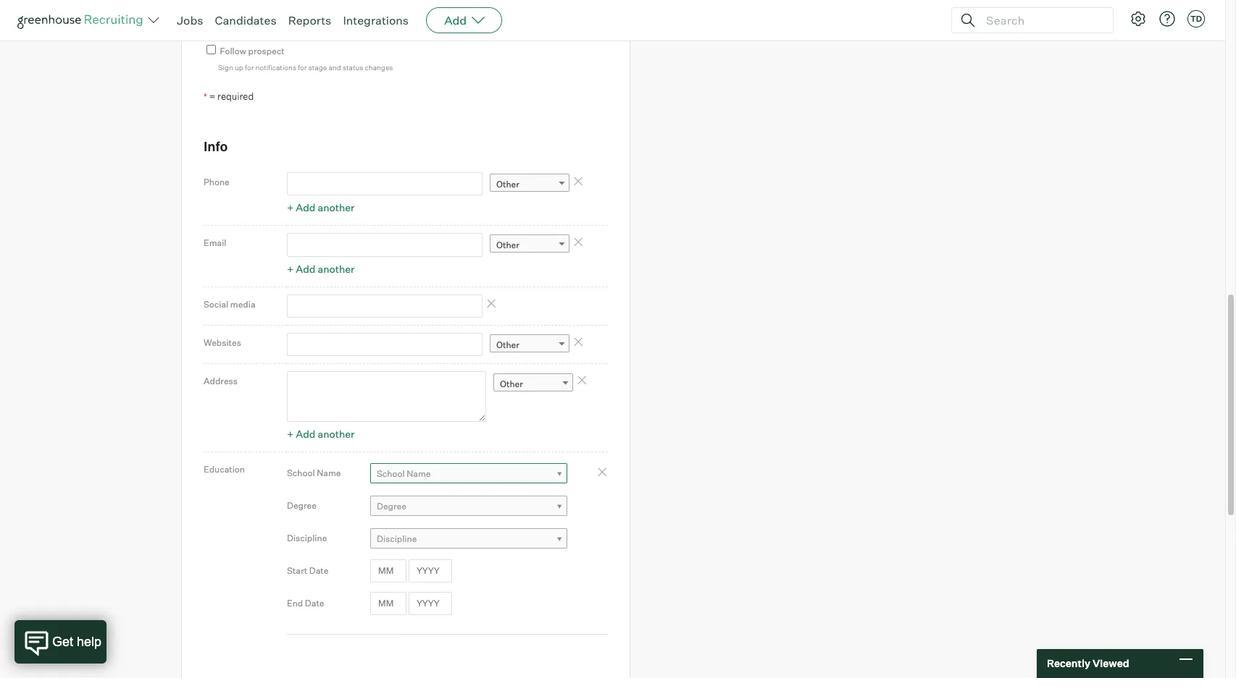 Task type: describe. For each thing, give the bounding box(es) containing it.
*
[[204, 91, 207, 102]]

up
[[235, 63, 243, 72]]

1 horizontal spatial name
[[407, 469, 431, 480]]

end
[[287, 599, 303, 610]]

school name link
[[370, 464, 567, 485]]

other for address
[[500, 379, 523, 390]]

education
[[204, 465, 245, 476]]

phone
[[204, 177, 230, 188]]

0 horizontal spatial degree
[[287, 501, 317, 512]]

+ add another link for phone
[[287, 202, 355, 214]]

candidates
[[215, 13, 277, 28]]

jobs
[[177, 13, 203, 28]]

date for end date
[[305, 599, 324, 610]]

other for email
[[496, 240, 519, 251]]

0 horizontal spatial name
[[317, 468, 341, 479]]

recently viewed
[[1047, 658, 1129, 670]]

1 for from the left
[[245, 63, 254, 72]]

social media
[[204, 299, 255, 310]]

prospect
[[248, 46, 285, 56]]

add inside 'popup button'
[[444, 13, 467, 28]]

integrations
[[343, 13, 409, 28]]

=
[[209, 90, 215, 102]]

end date
[[287, 599, 324, 610]]

+ add another for address
[[287, 429, 355, 441]]

Follow prospect checkbox
[[206, 45, 216, 54]]

+ add another link for email
[[287, 263, 355, 275]]

0 horizontal spatial school name
[[287, 468, 341, 479]]

other link for phone
[[490, 174, 569, 195]]

other link for email
[[490, 235, 569, 256]]

date for start date
[[309, 566, 329, 577]]

changes
[[365, 63, 393, 72]]

MM text field
[[370, 560, 406, 583]]

websites
[[204, 338, 241, 349]]

info
[[204, 139, 228, 155]]

yyyy text field for end date
[[409, 592, 452, 616]]

+ add another link for address
[[287, 429, 355, 441]]

0 horizontal spatial school
[[287, 468, 315, 479]]

1 horizontal spatial school name
[[377, 469, 431, 480]]

greenhouse recruiting image
[[17, 12, 148, 29]]

start date
[[287, 566, 329, 577]]

integrations link
[[343, 13, 409, 28]]

another for email
[[318, 263, 355, 275]]

required
[[217, 90, 254, 102]]

add for phone
[[296, 202, 316, 214]]

td
[[1190, 14, 1202, 24]]

status
[[343, 63, 363, 72]]

follow prospect
[[220, 46, 285, 56]]

+ for phone
[[287, 202, 294, 214]]

sign up for notifications for stage and status changes
[[218, 63, 393, 72]]

add for address
[[296, 429, 316, 441]]

add for email
[[296, 263, 316, 275]]



Task type: vqa. For each thing, say whether or not it's contained in the screenshot.
https://janetwongdesignspecial.com
no



Task type: locate. For each thing, give the bounding box(es) containing it.
notifications
[[255, 63, 296, 72]]

2 another from the top
[[318, 263, 355, 275]]

media
[[230, 299, 255, 310]]

other for phone
[[496, 179, 519, 190]]

MM text field
[[370, 592, 406, 616]]

2 vertical spatial another
[[318, 429, 355, 441]]

None text field
[[204, 3, 451, 27], [287, 172, 483, 196], [287, 233, 483, 257], [287, 333, 483, 357], [287, 372, 486, 423], [204, 3, 451, 27], [287, 172, 483, 196], [287, 233, 483, 257], [287, 333, 483, 357], [287, 372, 486, 423]]

1 vertical spatial another
[[318, 263, 355, 275]]

date right start
[[309, 566, 329, 577]]

Search text field
[[982, 10, 1100, 31]]

yyyy text field for start date
[[409, 560, 452, 583]]

td button
[[1188, 10, 1205, 28]]

2 vertical spatial + add another link
[[287, 429, 355, 441]]

follow
[[220, 46, 246, 56]]

+ for email
[[287, 263, 294, 275]]

configure image
[[1130, 10, 1147, 28]]

add button
[[426, 7, 502, 33]]

0 vertical spatial +
[[287, 202, 294, 214]]

YYYY text field
[[409, 560, 452, 583], [409, 592, 452, 616]]

date right end on the left bottom of the page
[[305, 599, 324, 610]]

other link for address
[[493, 374, 573, 395]]

school
[[287, 468, 315, 479], [377, 469, 405, 480]]

viewed
[[1093, 658, 1129, 670]]

1 yyyy text field from the top
[[409, 560, 452, 583]]

discipline inside discipline link
[[377, 534, 417, 545]]

2 vertical spatial +
[[287, 429, 294, 441]]

jobs link
[[177, 13, 203, 28]]

yyyy text field right mm text box
[[409, 592, 452, 616]]

* = required
[[204, 90, 254, 102]]

3 + add another from the top
[[287, 429, 355, 441]]

td button
[[1185, 7, 1208, 30]]

discipline link
[[370, 529, 567, 550]]

social
[[204, 299, 228, 310]]

reports
[[288, 13, 331, 28]]

stage
[[308, 63, 327, 72]]

2 + add another from the top
[[287, 263, 355, 275]]

0 vertical spatial + add another link
[[287, 202, 355, 214]]

another for address
[[318, 429, 355, 441]]

0 horizontal spatial for
[[245, 63, 254, 72]]

2 vertical spatial + add another
[[287, 429, 355, 441]]

reports link
[[288, 13, 331, 28]]

1 horizontal spatial for
[[298, 63, 307, 72]]

3 + add another link from the top
[[287, 429, 355, 441]]

1 vertical spatial +
[[287, 263, 294, 275]]

2 + add another link from the top
[[287, 263, 355, 275]]

+ add another for email
[[287, 263, 355, 275]]

and
[[329, 63, 341, 72]]

1 + add another from the top
[[287, 202, 355, 214]]

degree up start
[[287, 501, 317, 512]]

3 + from the top
[[287, 429, 294, 441]]

another for phone
[[318, 202, 355, 214]]

+
[[287, 202, 294, 214], [287, 263, 294, 275], [287, 429, 294, 441]]

+ add another link
[[287, 202, 355, 214], [287, 263, 355, 275], [287, 429, 355, 441]]

email
[[204, 238, 226, 249]]

0 horizontal spatial discipline
[[287, 534, 327, 544]]

yyyy text field right mm text field
[[409, 560, 452, 583]]

3 another from the top
[[318, 429, 355, 441]]

1 horizontal spatial discipline
[[377, 534, 417, 545]]

0 vertical spatial another
[[318, 202, 355, 214]]

name
[[317, 468, 341, 479], [407, 469, 431, 480]]

discipline up the start date
[[287, 534, 327, 544]]

1 vertical spatial yyyy text field
[[409, 592, 452, 616]]

degree
[[287, 501, 317, 512], [377, 502, 406, 512]]

add
[[444, 13, 467, 28], [296, 202, 316, 214], [296, 263, 316, 275], [296, 429, 316, 441]]

other
[[496, 179, 519, 190], [496, 240, 519, 251], [496, 340, 519, 351], [500, 379, 523, 390]]

for right up at the left of the page
[[245, 63, 254, 72]]

degree up mm text field
[[377, 502, 406, 512]]

discipline up mm text field
[[377, 534, 417, 545]]

0 vertical spatial + add another
[[287, 202, 355, 214]]

candidates link
[[215, 13, 277, 28]]

0 vertical spatial yyyy text field
[[409, 560, 452, 583]]

for left stage
[[298, 63, 307, 72]]

date
[[309, 566, 329, 577], [305, 599, 324, 610]]

+ for address
[[287, 429, 294, 441]]

2 + from the top
[[287, 263, 294, 275]]

1 + from the top
[[287, 202, 294, 214]]

discipline
[[287, 534, 327, 544], [377, 534, 417, 545]]

1 vertical spatial + add another
[[287, 263, 355, 275]]

+ add another for phone
[[287, 202, 355, 214]]

address
[[204, 376, 238, 387]]

other link
[[490, 174, 569, 195], [490, 235, 569, 256], [490, 335, 569, 356], [493, 374, 573, 395]]

for
[[245, 63, 254, 72], [298, 63, 307, 72]]

1 + add another link from the top
[[287, 202, 355, 214]]

1 another from the top
[[318, 202, 355, 214]]

1 horizontal spatial degree
[[377, 502, 406, 512]]

+ add another
[[287, 202, 355, 214], [287, 263, 355, 275], [287, 429, 355, 441]]

1 vertical spatial + add another link
[[287, 263, 355, 275]]

sign
[[218, 63, 233, 72]]

None text field
[[287, 295, 483, 318]]

degree inside degree link
[[377, 502, 406, 512]]

start
[[287, 566, 307, 577]]

1 vertical spatial date
[[305, 599, 324, 610]]

2 yyyy text field from the top
[[409, 592, 452, 616]]

recently
[[1047, 658, 1090, 670]]

another
[[318, 202, 355, 214], [318, 263, 355, 275], [318, 429, 355, 441]]

2 for from the left
[[298, 63, 307, 72]]

0 vertical spatial date
[[309, 566, 329, 577]]

school name
[[287, 468, 341, 479], [377, 469, 431, 480]]

degree link
[[370, 497, 567, 518]]

1 horizontal spatial school
[[377, 469, 405, 480]]



